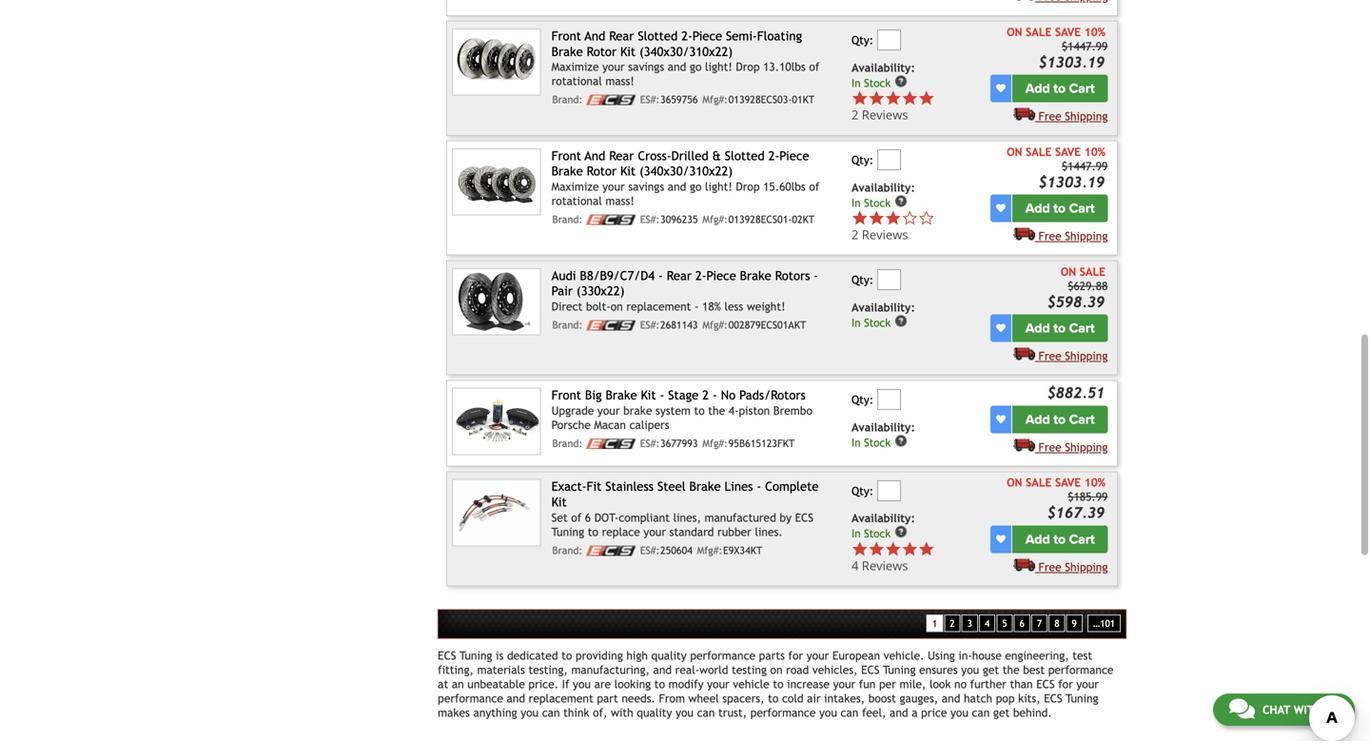 Task type: vqa. For each thing, say whether or not it's contained in the screenshot.


Task type: describe. For each thing, give the bounding box(es) containing it.
es#: for (340x30/310x22)
[[640, 214, 660, 226]]

european
[[833, 649, 880, 663]]

mfg#: for semi-
[[703, 94, 728, 106]]

ecs up 'fun'
[[861, 663, 880, 677]]

fitting,
[[438, 663, 474, 677]]

availability: in stock for front and rear slotted 2-piece semi-floating brake rotor kit (340x30/310x22)
[[852, 61, 915, 90]]

15.60lbs
[[763, 180, 806, 193]]

3 stock from the top
[[864, 316, 891, 329]]

complete
[[765, 479, 819, 494]]

road
[[786, 663, 809, 677]]

save for front and rear slotted 2-piece semi-floating brake rotor kit (340x30/310x22)
[[1055, 25, 1081, 38]]

you right if
[[573, 678, 591, 691]]

tuning down test
[[1066, 692, 1099, 705]]

9 link
[[1066, 615, 1083, 632]]

an
[[452, 678, 464, 691]]

kit inside exact-fit stainless steel brake lines - complete kit set of 6 dot-compliant lines, manufactured by ecs tuning to replace your standard rubber lines.
[[552, 495, 567, 510]]

add to cart button for front and rear slotted 2-piece semi-floating brake rotor kit (340x30/310x22)
[[1013, 75, 1108, 102]]

front big brake kit - stage 2 - no pads/rotors link
[[552, 388, 806, 403]]

free shipping image for $167.39
[[1014, 558, 1035, 571]]

a
[[912, 706, 918, 720]]

e9x34kt
[[723, 545, 763, 557]]

you down in-
[[962, 663, 980, 677]]

- right b8/b9/c7/d4 at the left
[[659, 268, 663, 283]]

on sale save 10% $185.99 $167.39
[[1007, 476, 1108, 522]]

rear for kit
[[609, 29, 634, 43]]

shipping for front and rear slotted 2-piece semi-floating brake rotor kit (340x30/310x22)
[[1065, 109, 1108, 123]]

looking
[[615, 678, 651, 691]]

stock for front and rear slotted 2-piece semi-floating brake rotor kit (340x30/310x22)
[[864, 77, 891, 90]]

brand: for front big brake kit - stage 2 - no pads/rotors
[[552, 438, 583, 450]]

kits,
[[1019, 692, 1041, 705]]

stock for front and rear cross-drilled & slotted 2-piece brake rotor kit (340x30/310x22)
[[864, 197, 891, 209]]

add to cart for front and rear cross-drilled & slotted 2-piece brake rotor kit (340x30/310x22)
[[1026, 200, 1095, 216]]

brand: for front and rear slotted 2-piece semi-floating brake rotor kit (340x30/310x22)
[[552, 94, 583, 106]]

the inside ecs tuning is dedicated to providing high quality performance parts for your european vehicle. using in-house engineering, test fitting, materials testing, manufacturing, and real-world testing on road vehicles, ecs tuning ensures you get the best performance at an unbeatable price. if you are looking to modify your vehicle to increase your fun per mile, look no further than ecs for your performance and replacement part needs. from wheel spacers, to cold air intakes, boost gauges, and hatch pop kits, ecs tuning makes anything you can think of, with quality you can trust, performance you can feel, and a price you can get behind.
[[1003, 663, 1020, 677]]

to inside exact-fit stainless steel brake lines - complete kit set of 6 dot-compliant lines, manufactured by ecs tuning to replace your standard rubber lines.
[[588, 525, 599, 539]]

floating
[[757, 29, 802, 43]]

ecs up fitting,
[[438, 649, 456, 663]]

2 4 reviews link from the top
[[852, 557, 935, 574]]

porsche
[[552, 418, 591, 432]]

your up vehicles,
[[807, 649, 829, 663]]

gauges,
[[900, 692, 939, 705]]

availability: for front and rear slotted 2-piece semi-floating brake rotor kit (340x30/310x22)
[[852, 61, 915, 74]]

front for front and rear cross-drilled & slotted 2-piece brake rotor kit (340x30/310x22)
[[552, 148, 581, 163]]

performance down "cold" at the bottom right
[[751, 706, 816, 720]]

tuning left is
[[460, 649, 492, 663]]

mile,
[[900, 678, 926, 691]]

best
[[1023, 663, 1045, 677]]

parts
[[759, 649, 785, 663]]

es#: for brake
[[640, 438, 660, 450]]

of inside front and rear cross-drilled & slotted 2-piece brake rotor kit (340x30/310x22) maximize your savings and go light! drop 15.60lbs of rotational mass!
[[809, 180, 820, 193]]

test
[[1073, 649, 1093, 663]]

ecs - corporate logo image for maximize
[[586, 95, 636, 105]]

anything
[[473, 706, 517, 720]]

your inside exact-fit stainless steel brake lines - complete kit set of 6 dot-compliant lines, manufactured by ecs tuning to replace your standard rubber lines.
[[644, 525, 666, 539]]

4 stock from the top
[[864, 436, 891, 449]]

free shipping image for $598.39
[[1014, 347, 1035, 360]]

on for front and rear slotted 2-piece semi-floating brake rotor kit (340x30/310x22)
[[1007, 25, 1023, 38]]

10% for exact-fit stainless steel brake lines - complete kit
[[1085, 476, 1106, 489]]

2 question sign image from the top
[[894, 434, 908, 448]]

8 link
[[1049, 615, 1065, 632]]

brake inside exact-fit stainless steel brake lines - complete kit set of 6 dot-compliant lines, manufactured by ecs tuning to replace your standard rubber lines.
[[690, 479, 721, 494]]

sale for exact-fit stainless steel brake lines - complete kit
[[1026, 476, 1052, 489]]

add to wish list image for $598.39
[[997, 323, 1006, 333]]

qty: for front and rear cross-drilled & slotted 2-piece brake rotor kit (340x30/310x22)
[[852, 153, 874, 167]]

18%
[[702, 300, 721, 313]]

4 in from the top
[[852, 436, 861, 449]]

with inside ecs tuning is dedicated to providing high quality performance parts for your european vehicle. using in-house engineering, test fitting, materials testing, manufacturing, and real-world testing on road vehicles, ecs tuning ensures you get the best performance at an unbeatable price. if you are looking to modify your vehicle to increase your fun per mile, look no further than ecs for your performance and replacement part needs. from wheel spacers, to cold air intakes, boost gauges, and hatch pop kits, ecs tuning makes anything you can think of, with quality you can trust, performance you can feel, and a price you can get behind.
[[611, 706, 634, 720]]

- right "rotors"
[[814, 268, 819, 283]]

piston
[[739, 404, 770, 417]]

02kt
[[792, 214, 815, 226]]

4 reviews
[[852, 557, 908, 574]]

2- inside front and rear cross-drilled & slotted 2-piece brake rotor kit (340x30/310x22) maximize your savings and go light! drop 15.60lbs of rotational mass!
[[769, 148, 780, 163]]

chat with us link
[[1213, 694, 1355, 726]]

empty star image
[[918, 210, 935, 227]]

1 4 reviews link from the top
[[852, 541, 987, 574]]

shipping for audi b8/b9/c7/d4 - rear 2-piece brake rotors - pair (330x22)
[[1065, 349, 1108, 363]]

on for front and rear cross-drilled & slotted 2-piece brake rotor kit (340x30/310x22)
[[1007, 145, 1023, 158]]

replacement inside audi b8/b9/c7/d4 - rear 2-piece brake rotors - pair (330x22) direct bolt-on replacement - 18% less weight!
[[627, 300, 691, 313]]

brand: for exact-fit stainless steel brake lines - complete kit
[[552, 545, 583, 557]]

audi b8/b9/c7/d4 - rear 2-piece brake rotors - pair (330x22) direct bolt-on replacement - 18% less weight!
[[552, 268, 819, 313]]

think
[[564, 706, 590, 720]]

01kt
[[792, 94, 815, 106]]

3 free shipping image from the top
[[1014, 438, 1035, 451]]

4 2 reviews link from the top
[[852, 226, 935, 243]]

cross-
[[638, 148, 672, 163]]

ecs tuning is dedicated to providing high quality performance parts for your european vehicle. using in-house engineering, test fitting, materials testing, manufacturing, and real-world testing on road vehicles, ecs tuning ensures you get the best performance at an unbeatable price. if you are looking to modify your vehicle to increase your fun per mile, look no further than ecs for your performance and replacement part needs. from wheel spacers, to cold air intakes, boost gauges, and hatch pop kits, ecs tuning makes anything you can think of, with quality you can trust, performance you can feel, and a price you can get behind.
[[438, 649, 1114, 720]]

add for front and rear cross-drilled & slotted 2-piece brake rotor kit (340x30/310x22)
[[1026, 200, 1050, 216]]

$629.88
[[1068, 279, 1108, 292]]

makes
[[438, 706, 470, 720]]

on for exact-fit stainless steel brake lines - complete kit
[[1007, 476, 1023, 489]]

in for front and rear slotted 2-piece semi-floating brake rotor kit (340x30/310x22)
[[852, 77, 861, 90]]

further
[[970, 678, 1007, 691]]

brand: for audi b8/b9/c7/d4 - rear 2-piece brake rotors - pair (330x22)
[[552, 319, 583, 331]]

tuning inside exact-fit stainless steel brake lines - complete kit set of 6 dot-compliant lines, manufactured by ecs tuning to replace your standard rubber lines.
[[552, 525, 585, 539]]

front big brake kit - stage 2 - no pads/rotors upgrade your brake system to the 4-piston brembo porsche macan calipers
[[552, 388, 813, 432]]

in for exact-fit stainless steel brake lines - complete kit
[[852, 528, 861, 540]]

1 2 reviews link from the top
[[852, 90, 987, 123]]

go inside front and rear cross-drilled & slotted 2-piece brake rotor kit (340x30/310x22) maximize your savings and go light! drop 15.60lbs of rotational mass!
[[690, 180, 702, 193]]

drop inside front and rear slotted 2-piece semi-floating brake rotor kit (340x30/310x22) maximize your savings and go light! drop 13.10lbs of rotational mass!
[[736, 60, 760, 73]]

1 vertical spatial for
[[1059, 678, 1073, 691]]

testing
[[732, 663, 767, 677]]

free for exact-fit stainless steel brake lines - complete kit
[[1039, 560, 1062, 574]]

front and rear slotted 2-piece semi-floating brake rotor kit (340x30/310x22) maximize your savings and go light! drop 13.10lbs of rotational mass!
[[552, 29, 820, 88]]

savings inside front and rear slotted 2-piece semi-floating brake rotor kit (340x30/310x22) maximize your savings and go light! drop 13.10lbs of rotational mass!
[[628, 60, 665, 73]]

piece inside front and rear cross-drilled & slotted 2-piece brake rotor kit (340x30/310x22) maximize your savings and go light! drop 15.60lbs of rotational mass!
[[780, 148, 809, 163]]

your up intakes,
[[833, 678, 856, 691]]

needs.
[[622, 692, 656, 705]]

testing,
[[529, 663, 568, 677]]

macan
[[594, 418, 626, 432]]

3 2 reviews link from the top
[[852, 210, 987, 243]]

are
[[594, 678, 611, 691]]

es#250604 - e9x34kt - exact-fit stainless steel brake lines - complete kit - set of 6 dot-compliant lines, manufactured by ecs tuning to replace your standard rubber lines. - ecs - bmw image
[[452, 479, 541, 547]]

1 vertical spatial get
[[994, 706, 1010, 720]]

price.
[[529, 678, 559, 691]]

reviews for front and rear slotted 2-piece semi-floating brake rotor kit (340x30/310x22)
[[862, 106, 908, 123]]

weight!
[[747, 300, 786, 313]]

of inside exact-fit stainless steel brake lines - complete kit set of 6 dot-compliant lines, manufactured by ecs tuning to replace your standard rubber lines.
[[571, 511, 582, 524]]

$882.51
[[1048, 385, 1105, 402]]

4 can from the left
[[972, 706, 990, 720]]

3 in from the top
[[852, 316, 861, 329]]

dedicated
[[507, 649, 558, 663]]

audi b8/b9/c7/d4 - rear 2-piece brake rotors - pair (330x22) link
[[552, 268, 819, 299]]

2 question sign image from the top
[[894, 314, 908, 328]]

direct
[[552, 300, 583, 313]]

exact-fit stainless steel brake lines - complete kit set of 6 dot-compliant lines, manufactured by ecs tuning to replace your standard rubber lines.
[[552, 479, 819, 539]]

add to cart button for front and rear cross-drilled & slotted 2-piece brake rotor kit (340x30/310x22)
[[1013, 195, 1108, 222]]

es#: 3096235 mfg#: 013928ecs01-02kt
[[640, 214, 815, 226]]

drop inside front and rear cross-drilled & slotted 2-piece brake rotor kit (340x30/310x22) maximize your savings and go light! drop 15.60lbs of rotational mass!
[[736, 180, 760, 193]]

is
[[496, 649, 504, 663]]

4 add to cart from the top
[[1026, 411, 1095, 428]]

no
[[955, 678, 967, 691]]

95b615123fkt
[[729, 438, 795, 450]]

3 link
[[962, 615, 978, 632]]

…101
[[1093, 618, 1115, 629]]

(330x22)
[[577, 284, 625, 299]]

es#: for dot-
[[640, 545, 660, 557]]

qty: for audi b8/b9/c7/d4 - rear 2-piece brake rotors - pair (330x22)
[[852, 273, 874, 286]]

replace
[[602, 525, 640, 539]]

- up system
[[660, 388, 665, 403]]

3 availability: from the top
[[852, 301, 915, 314]]

ecs right kits,
[[1044, 692, 1063, 705]]

5 link
[[997, 615, 1013, 632]]

semi-
[[726, 29, 757, 43]]

star image inside the 4 reviews link
[[918, 541, 935, 558]]

shipping for front and rear cross-drilled & slotted 2-piece brake rotor kit (340x30/310x22)
[[1065, 229, 1108, 243]]

- left 18%
[[695, 300, 699, 313]]

0 vertical spatial get
[[983, 663, 999, 677]]

question sign image for 2 reviews
[[894, 195, 908, 208]]

2- for $1303.19
[[682, 29, 693, 43]]

dot-
[[595, 511, 619, 524]]

pair
[[552, 284, 573, 299]]

ecs down best
[[1037, 678, 1055, 691]]

per
[[879, 678, 896, 691]]

mfg#: for slotted
[[703, 214, 728, 226]]

lines
[[725, 479, 753, 494]]

1 question sign image from the top
[[894, 75, 908, 88]]

world
[[700, 663, 728, 677]]

front and rear slotted 2-piece semi-floating brake rotor kit (340x30/310x22) link
[[552, 29, 802, 59]]

big
[[585, 388, 602, 403]]

mfg#: for -
[[697, 545, 723, 557]]

by
[[780, 511, 792, 524]]

4 add from the top
[[1026, 411, 1050, 428]]

2 can from the left
[[697, 706, 715, 720]]

ecs inside exact-fit stainless steel brake lines - complete kit set of 6 dot-compliant lines, manufactured by ecs tuning to replace your standard rubber lines.
[[795, 511, 814, 524]]

es#: for bolt-
[[640, 319, 660, 331]]

rear inside audi b8/b9/c7/d4 - rear 2-piece brake rotors - pair (330x22) direct bolt-on replacement - 18% less weight!
[[667, 268, 692, 283]]

availability: for exact-fit stainless steel brake lines - complete kit
[[852, 512, 915, 525]]

vehicle.
[[884, 649, 925, 663]]

on inside audi b8/b9/c7/d4 - rear 2-piece brake rotors - pair (330x22) direct bolt-on replacement - 18% less weight!
[[611, 300, 623, 313]]

you down 'air'
[[819, 706, 837, 720]]

of inside front and rear slotted 2-piece semi-floating brake rotor kit (340x30/310x22) maximize your savings and go light! drop 13.10lbs of rotational mass!
[[809, 60, 820, 73]]

1 link
[[926, 615, 943, 632]]

performance down the an
[[438, 692, 503, 705]]

your down world
[[707, 678, 730, 691]]

free shipping for exact-fit stainless steel brake lines - complete kit
[[1039, 560, 1108, 574]]

vehicle
[[733, 678, 770, 691]]

cold
[[782, 692, 804, 705]]

price
[[921, 706, 947, 720]]

your down test
[[1077, 678, 1099, 691]]

tuning down vehicle.
[[883, 663, 916, 677]]

lines.
[[755, 525, 783, 539]]

rotor inside front and rear slotted 2-piece semi-floating brake rotor kit (340x30/310x22) maximize your savings and go light! drop 13.10lbs of rotational mass!
[[587, 44, 617, 59]]

save for front and rear cross-drilled & slotted 2-piece brake rotor kit (340x30/310x22)
[[1055, 145, 1081, 158]]

your inside front and rear cross-drilled & slotted 2-piece brake rotor kit (340x30/310x22) maximize your savings and go light! drop 15.60lbs of rotational mass!
[[603, 180, 625, 193]]

free shipping image
[[1014, 107, 1035, 120]]

mfg#: for 2
[[703, 438, 728, 450]]

providing
[[576, 649, 623, 663]]

hatch
[[964, 692, 993, 705]]

savings inside front and rear cross-drilled & slotted 2-piece brake rotor kit (340x30/310x22) maximize your savings and go light! drop 15.60lbs of rotational mass!
[[628, 180, 665, 193]]

2- for $598.39
[[696, 268, 707, 283]]

front for front big brake kit - stage 2 - no pads/rotors
[[552, 388, 581, 403]]

add to cart for front and rear slotted 2-piece semi-floating brake rotor kit (340x30/310x22)
[[1026, 80, 1095, 97]]

4 availability: from the top
[[852, 420, 915, 434]]

availability: in stock for exact-fit stainless steel brake lines - complete kit
[[852, 512, 915, 540]]

replacement inside ecs tuning is dedicated to providing high quality performance parts for your european vehicle. using in-house engineering, test fitting, materials testing, manufacturing, and real-world testing on road vehicles, ecs tuning ensures you get the best performance at an unbeatable price. if you are looking to modify your vehicle to increase your fun per mile, look no further than ecs for your performance and replacement part needs. from wheel spacers, to cold air intakes, boost gauges, and hatch pop kits, ecs tuning makes anything you can think of, with quality you can trust, performance you can feel, and a price you can get behind.
[[529, 692, 594, 705]]

$1447.99 for front and rear slotted 2-piece semi-floating brake rotor kit (340x30/310x22)
[[1062, 39, 1108, 53]]

add for exact-fit stainless steel brake lines - complete kit
[[1026, 531, 1050, 547]]

3 can from the left
[[841, 706, 859, 720]]

brand: for front and rear cross-drilled & slotted 2-piece brake rotor kit (340x30/310x22)
[[552, 214, 583, 226]]

performance up world
[[690, 649, 756, 663]]

4 add to cart button from the top
[[1013, 406, 1108, 433]]

vehicles,
[[813, 663, 858, 677]]

maximize inside front and rear slotted 2-piece semi-floating brake rotor kit (340x30/310x22) maximize your savings and go light! drop 13.10lbs of rotational mass!
[[552, 60, 599, 73]]



Task type: locate. For each thing, give the bounding box(es) containing it.
the
[[708, 404, 725, 417], [1003, 663, 1020, 677]]

rubber
[[718, 525, 752, 539]]

with
[[1294, 703, 1322, 717], [611, 706, 634, 720]]

free up 8
[[1039, 560, 1062, 574]]

6 left dot-
[[585, 511, 591, 524]]

ecs - corporate logo image for bolt-
[[586, 320, 636, 331]]

1 horizontal spatial 4
[[985, 618, 990, 629]]

brake
[[552, 44, 583, 59], [552, 164, 583, 179], [740, 268, 772, 283], [606, 388, 637, 403], [690, 479, 721, 494]]

free shipping for front and rear slotted 2-piece semi-floating brake rotor kit (340x30/310x22)
[[1039, 109, 1108, 123]]

4 for 4
[[985, 618, 990, 629]]

question sign image
[[894, 75, 908, 88], [894, 314, 908, 328]]

piece
[[693, 29, 722, 43], [780, 148, 809, 163], [707, 268, 736, 283]]

0 vertical spatial mass!
[[606, 74, 635, 88]]

5 ecs - corporate logo image from the top
[[586, 546, 636, 556]]

the left 4-
[[708, 404, 725, 417]]

1 horizontal spatial the
[[1003, 663, 1020, 677]]

your inside front and rear slotted 2-piece semi-floating brake rotor kit (340x30/310x22) maximize your savings and go light! drop 13.10lbs of rotational mass!
[[603, 60, 625, 73]]

ecs - corporate logo image
[[586, 95, 636, 105], [586, 215, 636, 225], [586, 320, 636, 331], [586, 439, 636, 449], [586, 546, 636, 556]]

sale for audi b8/b9/c7/d4 - rear 2-piece brake rotors - pair (330x22)
[[1080, 265, 1106, 278]]

your down front and rear cross-drilled & slotted 2-piece brake rotor kit (340x30/310x22) link
[[603, 180, 625, 193]]

es#: left 3096235
[[640, 214, 660, 226]]

rotational inside front and rear cross-drilled & slotted 2-piece brake rotor kit (340x30/310x22) maximize your savings and go light! drop 15.60lbs of rotational mass!
[[552, 194, 602, 208]]

star image
[[852, 210, 868, 227], [868, 210, 885, 227], [885, 210, 902, 227], [852, 541, 868, 558], [868, 541, 885, 558], [885, 541, 902, 558], [902, 541, 918, 558]]

5
[[1002, 618, 1007, 629]]

$598.39
[[1048, 293, 1105, 311]]

4-
[[729, 404, 739, 417]]

slotted inside front and rear cross-drilled & slotted 2-piece brake rotor kit (340x30/310x22) maximize your savings and go light! drop 15.60lbs of rotational mass!
[[725, 148, 765, 163]]

can down wheel
[[697, 706, 715, 720]]

0 vertical spatial rotational
[[552, 74, 602, 88]]

5 add from the top
[[1026, 531, 1050, 547]]

1 vertical spatial light!
[[705, 180, 733, 193]]

you down from
[[676, 706, 694, 720]]

0 horizontal spatial replacement
[[529, 692, 594, 705]]

light! inside front and rear cross-drilled & slotted 2-piece brake rotor kit (340x30/310x22) maximize your savings and go light! drop 15.60lbs of rotational mass!
[[705, 180, 733, 193]]

upgrade
[[552, 404, 594, 417]]

1 horizontal spatial replacement
[[627, 300, 691, 313]]

$1447.99
[[1062, 39, 1108, 53], [1062, 159, 1108, 173]]

add to wish list image
[[997, 84, 1006, 93], [997, 415, 1006, 424]]

2 reviews for front and rear slotted 2-piece semi-floating brake rotor kit (340x30/310x22)
[[852, 106, 908, 123]]

es#3677993 - 95b615123fkt - front big brake kit - stage 2 - no pads/rotors - upgrade your brake system to the 4-piston brembo porsche macan calipers - ecs - audi image
[[452, 388, 541, 455]]

cart for front and rear slotted 2-piece semi-floating brake rotor kit (340x30/310x22)
[[1069, 80, 1095, 97]]

4 ecs - corporate logo image from the top
[[586, 439, 636, 449]]

10% for front and rear slotted 2-piece semi-floating brake rotor kit (340x30/310x22)
[[1085, 25, 1106, 38]]

free shipping right free shipping icon
[[1039, 109, 1108, 123]]

mfg#: down standard
[[697, 545, 723, 557]]

0 horizontal spatial with
[[611, 706, 634, 720]]

2 add to cart from the top
[[1026, 200, 1095, 216]]

2 add to cart button from the top
[[1013, 195, 1108, 222]]

1 reviews from the top
[[862, 106, 908, 123]]

save for exact-fit stainless steel brake lines - complete kit
[[1055, 476, 1081, 489]]

rotational inside front and rear slotted 2-piece semi-floating brake rotor kit (340x30/310x22) maximize your savings and go light! drop 13.10lbs of rotational mass!
[[552, 74, 602, 88]]

1 horizontal spatial slotted
[[725, 148, 765, 163]]

0 vertical spatial on
[[611, 300, 623, 313]]

free shipping up $882.51 on the bottom right of page
[[1039, 349, 1108, 363]]

add to cart button for audi b8/b9/c7/d4 - rear 2-piece brake rotors - pair (330x22)
[[1013, 314, 1108, 342]]

with left the us
[[1294, 703, 1322, 717]]

maximize
[[552, 60, 599, 73], [552, 180, 599, 193]]

6
[[585, 511, 591, 524], [1020, 618, 1025, 629]]

free for audi b8/b9/c7/d4 - rear 2-piece brake rotors - pair (330x22)
[[1039, 349, 1062, 363]]

question sign image for 4 reviews
[[894, 526, 908, 539]]

add to cart up "on sale $629.88 $598.39" in the right top of the page
[[1026, 200, 1095, 216]]

2 vertical spatial of
[[571, 511, 582, 524]]

ecs - corporate logo image for dot-
[[586, 546, 636, 556]]

sale inside on sale save 10% $185.99 $167.39
[[1026, 476, 1052, 489]]

free shipping up $185.99
[[1039, 440, 1108, 454]]

add to cart button for exact-fit stainless steel brake lines - complete kit
[[1013, 526, 1108, 553]]

add to cart down "$598.39"
[[1026, 320, 1095, 336]]

front right es#3096235 - 013928ecs01-02kt - front and rear cross-drilled & slotted 2-piece brake rotor kit (340x30/310x22) - maximize your savings and go light! drop 15.60lbs of rotational mass! - ecs - audi volkswagen image
[[552, 148, 581, 163]]

tuning down set
[[552, 525, 585, 539]]

4 qty: from the top
[[852, 393, 874, 406]]

3 question sign image from the top
[[894, 526, 908, 539]]

1 save from the top
[[1055, 25, 1081, 38]]

4 cart from the top
[[1069, 411, 1095, 428]]

1 vertical spatial maximize
[[552, 180, 599, 193]]

you down price.
[[521, 706, 539, 720]]

you down the hatch
[[951, 706, 969, 720]]

4 link
[[979, 615, 996, 632]]

013928ecs01-
[[729, 214, 792, 226]]

1 shipping from the top
[[1065, 109, 1108, 123]]

real-
[[675, 663, 700, 677]]

add to cart button down $882.51 on the bottom right of page
[[1013, 406, 1108, 433]]

2 add to wish list image from the top
[[997, 415, 1006, 424]]

on
[[1007, 25, 1023, 38], [1007, 145, 1023, 158], [1061, 265, 1077, 278], [1007, 476, 1023, 489]]

mass! down front and rear slotted 2-piece semi-floating brake rotor kit (340x30/310x22) link
[[606, 74, 635, 88]]

0 vertical spatial quality
[[651, 649, 687, 663]]

high
[[627, 649, 648, 663]]

stainless
[[606, 479, 654, 494]]

to inside front big brake kit - stage 2 - no pads/rotors upgrade your brake system to the 4-piston brembo porsche macan calipers
[[694, 404, 705, 417]]

free shipping for front and rear cross-drilled & slotted 2-piece brake rotor kit (340x30/310x22)
[[1039, 229, 1108, 243]]

brand:
[[552, 94, 583, 106], [552, 214, 583, 226], [552, 319, 583, 331], [552, 438, 583, 450], [552, 545, 583, 557]]

kit inside front and rear cross-drilled & slotted 2-piece brake rotor kit (340x30/310x22) maximize your savings and go light! drop 15.60lbs of rotational mass!
[[621, 164, 636, 179]]

1 add from the top
[[1026, 80, 1050, 97]]

4 right 3 link on the bottom of page
[[985, 618, 990, 629]]

0 vertical spatial 6
[[585, 511, 591, 524]]

1 $1303.19 from the top
[[1039, 54, 1105, 71]]

1 front from the top
[[552, 29, 581, 43]]

2- inside audi b8/b9/c7/d4 - rear 2-piece brake rotors - pair (330x22) direct bolt-on replacement - 18% less weight!
[[696, 268, 707, 283]]

1 $1447.99 from the top
[[1062, 39, 1108, 53]]

stock for exact-fit stainless steel brake lines - complete kit
[[864, 528, 891, 540]]

1 free shipping from the top
[[1039, 109, 1108, 123]]

0 vertical spatial maximize
[[552, 60, 599, 73]]

3 shipping from the top
[[1065, 349, 1108, 363]]

1
[[932, 618, 938, 629]]

1 horizontal spatial for
[[1059, 678, 1073, 691]]

fun
[[859, 678, 876, 691]]

1 vertical spatial rotor
[[587, 164, 617, 179]]

for down test
[[1059, 678, 1073, 691]]

- inside exact-fit stainless steel brake lines - complete kit set of 6 dot-compliant lines, manufactured by ecs tuning to replace your standard rubber lines.
[[757, 479, 762, 494]]

1 rotational from the top
[[552, 74, 602, 88]]

1 qty: from the top
[[852, 33, 874, 47]]

behind.
[[1013, 706, 1052, 720]]

sale for front and rear slotted 2-piece semi-floating brake rotor kit (340x30/310x22)
[[1026, 25, 1052, 38]]

go inside front and rear slotted 2-piece semi-floating brake rotor kit (340x30/310x22) maximize your savings and go light! drop 13.10lbs of rotational mass!
[[690, 60, 702, 73]]

unbeatable
[[468, 678, 525, 691]]

on for audi b8/b9/c7/d4 - rear 2-piece brake rotors - pair (330x22)
[[1061, 265, 1077, 278]]

cart for front and rear cross-drilled & slotted 2-piece brake rotor kit (340x30/310x22)
[[1069, 200, 1095, 216]]

empty star image
[[902, 210, 918, 227]]

2 vertical spatial 2-
[[696, 268, 707, 283]]

chat with us
[[1263, 703, 1339, 717]]

rotational right es#3659756 - 013928ecs03-01kt - front and rear slotted 2-piece semi-floating brake rotor kit (340x30/310x22)	 - maximize your savings and go light! drop 13.10lbs of rotational mass! - ecs - audi volkswagen image
[[552, 74, 602, 88]]

6 inside exact-fit stainless steel brake lines - complete kit set of 6 dot-compliant lines, manufactured by ecs tuning to replace your standard rubber lines.
[[585, 511, 591, 524]]

rear inside front and rear cross-drilled & slotted 2-piece brake rotor kit (340x30/310x22) maximize your savings and go light! drop 15.60lbs of rotational mass!
[[609, 148, 634, 163]]

0 vertical spatial 2 reviews
[[852, 106, 908, 123]]

the up the than
[[1003, 663, 1020, 677]]

2- up 15.60lbs
[[769, 148, 780, 163]]

quality up the real-
[[651, 649, 687, 663]]

2 front from the top
[[552, 148, 581, 163]]

less
[[725, 300, 744, 313]]

air
[[807, 692, 821, 705]]

piece for $1303.19
[[693, 29, 722, 43]]

3 10% from the top
[[1085, 476, 1106, 489]]

1 add to wish list image from the top
[[997, 84, 1006, 93]]

1 drop from the top
[[736, 60, 760, 73]]

exact-
[[552, 479, 587, 494]]

3677993
[[660, 438, 698, 450]]

brake inside front and rear slotted 2-piece semi-floating brake rotor kit (340x30/310x22) maximize your savings and go light! drop 13.10lbs of rotational mass!
[[552, 44, 583, 59]]

0 vertical spatial $1447.99
[[1062, 39, 1108, 53]]

es#3096235 - 013928ecs01-02kt - front and rear cross-drilled & slotted 2-piece brake rotor kit (340x30/310x22) - maximize your savings and go light! drop 15.60lbs of rotational mass! - ecs - audi volkswagen image
[[452, 148, 541, 216]]

1 vertical spatial mass!
[[606, 194, 635, 208]]

2 2 reviews from the top
[[852, 226, 908, 243]]

0 vertical spatial on sale save 10% $1447.99 $1303.19
[[1007, 25, 1108, 71]]

5 free from the top
[[1039, 560, 1062, 574]]

manufactured
[[705, 511, 776, 524]]

shipping up $882.51 on the bottom right of page
[[1065, 349, 1108, 363]]

4 for 4 reviews
[[852, 557, 859, 574]]

availability: in stock for front and rear cross-drilled & slotted 2-piece brake rotor kit (340x30/310x22)
[[852, 181, 915, 209]]

3 save from the top
[[1055, 476, 1081, 489]]

add to cart button up free shipping icon
[[1013, 75, 1108, 102]]

on inside "on sale $629.88 $598.39"
[[1061, 265, 1077, 278]]

1 vertical spatial slotted
[[725, 148, 765, 163]]

mass!
[[606, 74, 635, 88], [606, 194, 635, 208]]

1 vertical spatial $1303.19
[[1039, 174, 1105, 191]]

replacement up 2681143
[[627, 300, 691, 313]]

save
[[1055, 25, 1081, 38], [1055, 145, 1081, 158], [1055, 476, 1081, 489]]

rear for rotor
[[609, 148, 634, 163]]

4 free shipping image from the top
[[1014, 558, 1035, 571]]

3 reviews from the top
[[862, 557, 908, 574]]

es#: left 2681143
[[640, 319, 660, 331]]

5 shipping from the top
[[1065, 560, 1108, 574]]

3 add from the top
[[1026, 320, 1050, 336]]

8
[[1055, 618, 1060, 629]]

1 vertical spatial reviews
[[862, 226, 908, 243]]

front and rear cross-drilled & slotted 2-piece brake rotor kit (340x30/310x22) link
[[552, 148, 809, 179]]

5 in from the top
[[852, 528, 861, 540]]

stock
[[864, 77, 891, 90], [864, 197, 891, 209], [864, 316, 891, 329], [864, 436, 891, 449], [864, 528, 891, 540]]

0 vertical spatial save
[[1055, 25, 1081, 38]]

front inside front big brake kit - stage 2 - no pads/rotors upgrade your brake system to the 4-piston brembo porsche macan calipers
[[552, 388, 581, 403]]

…101 link
[[1088, 615, 1121, 632]]

pads/rotors
[[740, 388, 806, 403]]

1 vertical spatial 4
[[985, 618, 990, 629]]

add to wish list image for $167.39
[[997, 535, 1006, 544]]

1 rotor from the top
[[587, 44, 617, 59]]

1 horizontal spatial with
[[1294, 703, 1322, 717]]

0 horizontal spatial 6
[[585, 511, 591, 524]]

2 free shipping image from the top
[[1014, 347, 1035, 360]]

2 reviews for front and rear cross-drilled & slotted 2-piece brake rotor kit (340x30/310x22)
[[852, 226, 908, 243]]

piece for $598.39
[[707, 268, 736, 283]]

0 vertical spatial rear
[[609, 29, 634, 43]]

qty: for front and rear slotted 2-piece semi-floating brake rotor kit (340x30/310x22)
[[852, 33, 874, 47]]

6 left 7
[[1020, 618, 1025, 629]]

2 availability: in stock from the top
[[852, 181, 915, 209]]

5 qty: from the top
[[852, 484, 874, 498]]

1 vertical spatial (340x30/310x22)
[[640, 164, 733, 179]]

stage
[[668, 388, 699, 403]]

your up macan
[[598, 404, 620, 417]]

1 horizontal spatial 6
[[1020, 618, 1025, 629]]

1 vertical spatial $1447.99
[[1062, 159, 1108, 173]]

0 vertical spatial replacement
[[627, 300, 691, 313]]

mass! down front and rear cross-drilled & slotted 2-piece brake rotor kit (340x30/310x22) link
[[606, 194, 635, 208]]

1 on sale save 10% $1447.99 $1303.19 from the top
[[1007, 25, 1108, 71]]

(340x30/310x22) inside front and rear slotted 2-piece semi-floating brake rotor kit (340x30/310x22) maximize your savings and go light! drop 13.10lbs of rotational mass!
[[640, 44, 733, 59]]

add to wish list image for add to cart button related to front and rear slotted 2-piece semi-floating brake rotor kit (340x30/310x22)
[[997, 84, 1006, 93]]

10% inside on sale save 10% $185.99 $167.39
[[1085, 476, 1106, 489]]

1 vertical spatial 6
[[1020, 618, 1025, 629]]

brand: right es#3659756 - 013928ecs03-01kt - front and rear slotted 2-piece semi-floating brake rotor kit (340x30/310x22)	 - maximize your savings and go light! drop 13.10lbs of rotational mass! - ecs - audi volkswagen image
[[552, 94, 583, 106]]

add down "$598.39"
[[1026, 320, 1050, 336]]

drop down semi-
[[736, 60, 760, 73]]

kit inside front and rear slotted 2-piece semi-floating brake rotor kit (340x30/310x22) maximize your savings and go light! drop 13.10lbs of rotational mass!
[[621, 44, 636, 59]]

ecs - corporate logo image down bolt-
[[586, 320, 636, 331]]

4 brand: from the top
[[552, 438, 583, 450]]

2 vertical spatial question sign image
[[894, 526, 908, 539]]

light! inside front and rear slotted 2-piece semi-floating brake rotor kit (340x30/310x22) maximize your savings and go light! drop 13.10lbs of rotational mass!
[[705, 60, 733, 73]]

2 vertical spatial add to wish list image
[[997, 535, 1006, 544]]

piece left semi-
[[693, 29, 722, 43]]

1 vertical spatial question sign image
[[894, 314, 908, 328]]

of
[[809, 60, 820, 73], [809, 180, 820, 193], [571, 511, 582, 524]]

drilled
[[672, 148, 709, 163]]

$1303.19 for front and rear cross-drilled & slotted 2-piece brake rotor kit (340x30/310x22)
[[1039, 174, 1105, 191]]

0 vertical spatial for
[[789, 649, 803, 663]]

from
[[659, 692, 685, 705]]

1 light! from the top
[[705, 60, 733, 73]]

go down front and rear slotted 2-piece semi-floating brake rotor kit (340x30/310x22) link
[[690, 60, 702, 73]]

2 vertical spatial rear
[[667, 268, 692, 283]]

1 vertical spatial replacement
[[529, 692, 594, 705]]

2 stock from the top
[[864, 197, 891, 209]]

1 vertical spatial rear
[[609, 148, 634, 163]]

2 vertical spatial reviews
[[862, 557, 908, 574]]

0 vertical spatial 4
[[852, 557, 859, 574]]

0 horizontal spatial 4
[[852, 557, 859, 574]]

piece inside audi b8/b9/c7/d4 - rear 2-piece brake rotors - pair (330x22) direct bolt-on replacement - 18% less weight!
[[707, 268, 736, 283]]

1 vertical spatial question sign image
[[894, 434, 908, 448]]

can down the hatch
[[972, 706, 990, 720]]

add to cart button down "$598.39"
[[1013, 314, 1108, 342]]

add down on sale save 10% $185.99 $167.39
[[1026, 531, 1050, 547]]

9
[[1072, 618, 1077, 629]]

add up "on sale $629.88 $598.39" in the right top of the page
[[1026, 200, 1050, 216]]

trust,
[[719, 706, 747, 720]]

add to cart button up "on sale $629.88 $598.39" in the right top of the page
[[1013, 195, 1108, 222]]

(340x30/310x22) down the drilled
[[640, 164, 733, 179]]

1 vertical spatial savings
[[628, 180, 665, 193]]

es#3659756 - 013928ecs03-01kt - front and rear slotted 2-piece semi-floating brake rotor kit (340x30/310x22)	 - maximize your savings and go light! drop 13.10lbs of rotational mass! - ecs - audi volkswagen image
[[452, 29, 541, 96]]

pop
[[996, 692, 1015, 705]]

1 vertical spatial go
[[690, 180, 702, 193]]

add to cart down "$167.39"
[[1026, 531, 1095, 547]]

2 free shipping from the top
[[1039, 229, 1108, 243]]

get up further
[[983, 663, 999, 677]]

$1303.19 for front and rear slotted 2-piece semi-floating brake rotor kit (340x30/310x22)
[[1039, 54, 1105, 71]]

1 vertical spatial add to wish list image
[[997, 415, 1006, 424]]

free shipping image
[[1014, 227, 1035, 240], [1014, 347, 1035, 360], [1014, 438, 1035, 451], [1014, 558, 1035, 571]]

add to cart for audi b8/b9/c7/d4 - rear 2-piece brake rotors - pair (330x22)
[[1026, 320, 1095, 336]]

0 vertical spatial the
[[708, 404, 725, 417]]

add to cart up free shipping icon
[[1026, 80, 1095, 97]]

2 mass! from the top
[[606, 194, 635, 208]]

piece up 15.60lbs
[[780, 148, 809, 163]]

0 vertical spatial reviews
[[862, 106, 908, 123]]

mfg#: right 3096235
[[703, 214, 728, 226]]

ecs right by
[[795, 511, 814, 524]]

1 vertical spatial piece
[[780, 148, 809, 163]]

2
[[852, 106, 859, 123], [852, 226, 859, 243], [703, 388, 709, 403], [950, 618, 955, 629]]

1 vertical spatial quality
[[637, 706, 672, 720]]

2 on sale save 10% $1447.99 $1303.19 from the top
[[1007, 145, 1108, 191]]

2 horizontal spatial 2-
[[769, 148, 780, 163]]

0 vertical spatial rotor
[[587, 44, 617, 59]]

add up free shipping icon
[[1026, 80, 1050, 97]]

0 vertical spatial question sign image
[[894, 195, 908, 208]]

add to cart for exact-fit stainless steel brake lines - complete kit
[[1026, 531, 1095, 547]]

ecs - corporate logo image down macan
[[586, 439, 636, 449]]

light! down &
[[705, 180, 733, 193]]

brake inside front and rear cross-drilled & slotted 2-piece brake rotor kit (340x30/310x22) maximize your savings and go light! drop 15.60lbs of rotational mass!
[[552, 164, 583, 179]]

1 vertical spatial of
[[809, 180, 820, 193]]

0 vertical spatial go
[[690, 60, 702, 73]]

your down compliant
[[644, 525, 666, 539]]

free up $882.51 on the bottom right of page
[[1039, 349, 1062, 363]]

2 cart from the top
[[1069, 200, 1095, 216]]

2- up 18%
[[696, 268, 707, 283]]

None text field
[[877, 149, 901, 170], [877, 269, 901, 290], [877, 389, 901, 410], [877, 149, 901, 170], [877, 269, 901, 290], [877, 389, 901, 410]]

sale up "$167.39"
[[1026, 476, 1052, 489]]

4 availability: in stock from the top
[[852, 420, 915, 449]]

es#: 3659756 mfg#: 013928ecs03-01kt
[[640, 94, 815, 106]]

2 2 reviews link from the top
[[852, 106, 935, 123]]

shipping for exact-fit stainless steel brake lines - complete kit
[[1065, 560, 1108, 574]]

maximize right es#3659756 - 013928ecs03-01kt - front and rear slotted 2-piece semi-floating brake rotor kit (340x30/310x22)	 - maximize your savings and go light! drop 13.10lbs of rotational mass! - ecs - audi volkswagen image
[[552, 60, 599, 73]]

0 vertical spatial 2-
[[682, 29, 693, 43]]

brand: down the porsche
[[552, 438, 583, 450]]

sale for front and rear cross-drilled & slotted 2-piece brake rotor kit (340x30/310x22)
[[1026, 145, 1052, 158]]

brake inside front big brake kit - stage 2 - no pads/rotors upgrade your brake system to the 4-piston brembo porsche macan calipers
[[606, 388, 637, 403]]

add for front and rear slotted 2-piece semi-floating brake rotor kit (340x30/310x22)
[[1026, 80, 1050, 97]]

5 free shipping from the top
[[1039, 560, 1108, 574]]

availability: for front and rear cross-drilled & slotted 2-piece brake rotor kit (340x30/310x22)
[[852, 181, 915, 194]]

2 rotor from the top
[[587, 164, 617, 179]]

5 add to cart from the top
[[1026, 531, 1095, 547]]

es#2681143 - 002879ecs01akt - audi b8/b9/c7/d4 - rear 2-piece brake rotors - pair (330x22) - direct bolt-on replacement - 18% less weight! - ecs - audi porsche image
[[452, 268, 541, 336]]

3 es#: from the top
[[640, 319, 660, 331]]

comments image
[[1230, 698, 1255, 720]]

1 vertical spatial add to wish list image
[[997, 323, 1006, 333]]

2 free from the top
[[1039, 229, 1062, 243]]

2 save from the top
[[1055, 145, 1081, 158]]

es#: left '250604'
[[640, 545, 660, 557]]

your
[[603, 60, 625, 73], [603, 180, 625, 193], [598, 404, 620, 417], [644, 525, 666, 539], [807, 649, 829, 663], [707, 678, 730, 691], [833, 678, 856, 691], [1077, 678, 1099, 691]]

shipping up $185.99
[[1065, 440, 1108, 454]]

front
[[552, 29, 581, 43], [552, 148, 581, 163], [552, 388, 581, 403]]

sale inside "on sale $629.88 $598.39"
[[1080, 265, 1106, 278]]

1 vertical spatial 10%
[[1085, 145, 1106, 158]]

es#:
[[640, 94, 660, 106], [640, 214, 660, 226], [640, 319, 660, 331], [640, 438, 660, 450], [640, 545, 660, 557]]

light!
[[705, 60, 733, 73], [705, 180, 733, 193]]

qty:
[[852, 33, 874, 47], [852, 153, 874, 167], [852, 273, 874, 286], [852, 393, 874, 406], [852, 484, 874, 498]]

add to wish list image for $1303.19
[[997, 204, 1006, 213]]

5 stock from the top
[[864, 528, 891, 540]]

2 vertical spatial piece
[[707, 268, 736, 283]]

mass! inside front and rear slotted 2-piece semi-floating brake rotor kit (340x30/310x22) maximize your savings and go light! drop 13.10lbs of rotational mass!
[[606, 74, 635, 88]]

sale up $629.88
[[1080, 265, 1106, 278]]

savings down "cross-"
[[628, 180, 665, 193]]

quality down needs. in the left bottom of the page
[[637, 706, 672, 720]]

system
[[656, 404, 691, 417]]

2 add to wish list image from the top
[[997, 323, 1006, 333]]

modify
[[669, 678, 704, 691]]

brand: down direct
[[552, 319, 583, 331]]

with inside chat with us link
[[1294, 703, 1322, 717]]

free shipping image for $1303.19
[[1014, 227, 1035, 240]]

performance down test
[[1049, 663, 1114, 677]]

sale down free shipping icon
[[1026, 145, 1052, 158]]

free shipping for audi b8/b9/c7/d4 - rear 2-piece brake rotors - pair (330x22)
[[1039, 349, 1108, 363]]

reviews for front and rear cross-drilled & slotted 2-piece brake rotor kit (340x30/310x22)
[[862, 226, 908, 243]]

0 vertical spatial question sign image
[[894, 75, 908, 88]]

reviews for exact-fit stainless steel brake lines - complete kit
[[862, 557, 908, 574]]

1 add to wish list image from the top
[[997, 204, 1006, 213]]

0 horizontal spatial the
[[708, 404, 725, 417]]

3 availability: in stock from the top
[[852, 301, 915, 329]]

2 (340x30/310x22) from the top
[[640, 164, 733, 179]]

1 vertical spatial save
[[1055, 145, 1081, 158]]

add down $882.51 on the bottom right of page
[[1026, 411, 1050, 428]]

rotational up audi
[[552, 194, 602, 208]]

mfg#: right 3659756
[[703, 94, 728, 106]]

brake inside audi b8/b9/c7/d4 - rear 2-piece brake rotors - pair (330x22) direct bolt-on replacement - 18% less weight!
[[740, 268, 772, 283]]

1 vertical spatial 2-
[[769, 148, 780, 163]]

2 savings from the top
[[628, 180, 665, 193]]

kit inside front big brake kit - stage 2 - no pads/rotors upgrade your brake system to the 4-piston brembo porsche macan calipers
[[641, 388, 656, 403]]

0 vertical spatial add to wish list image
[[997, 204, 1006, 213]]

4 free from the top
[[1039, 440, 1062, 454]]

0 vertical spatial $1303.19
[[1039, 54, 1105, 71]]

cart for audi b8/b9/c7/d4 - rear 2-piece brake rotors - pair (330x22)
[[1069, 320, 1095, 336]]

front for front and rear slotted 2-piece semi-floating brake rotor kit (340x30/310x22)
[[552, 29, 581, 43]]

1 free from the top
[[1039, 109, 1062, 123]]

1 horizontal spatial on
[[770, 663, 783, 677]]

on inside on sale save 10% $185.99 $167.39
[[1007, 476, 1023, 489]]

add to wish list image for 4th add to cart button
[[997, 415, 1006, 424]]

free for front and rear cross-drilled & slotted 2-piece brake rotor kit (340x30/310x22)
[[1039, 229, 1062, 243]]

es#: for maximize
[[640, 94, 660, 106]]

mfg#: down 18%
[[703, 319, 728, 331]]

6 link
[[1014, 615, 1031, 632]]

1 vertical spatial on
[[770, 663, 783, 677]]

brake up weight!
[[740, 268, 772, 283]]

1 vertical spatial front
[[552, 148, 581, 163]]

1 go from the top
[[690, 60, 702, 73]]

0 horizontal spatial for
[[789, 649, 803, 663]]

3 ecs - corporate logo image from the top
[[586, 320, 636, 331]]

on sale save 10% $1447.99 $1303.19 for front and rear cross-drilled & slotted 2-piece brake rotor kit (340x30/310x22)
[[1007, 145, 1108, 191]]

3096235
[[660, 214, 698, 226]]

manufacturing,
[[571, 663, 650, 677]]

0 vertical spatial drop
[[736, 60, 760, 73]]

slotted inside front and rear slotted 2-piece semi-floating brake rotor kit (340x30/310x22) maximize your savings and go light! drop 13.10lbs of rotational mass!
[[638, 29, 678, 43]]

1 vertical spatial the
[[1003, 663, 1020, 677]]

1 2 reviews from the top
[[852, 106, 908, 123]]

look
[[930, 678, 951, 691]]

1 (340x30/310x22) from the top
[[640, 44, 733, 59]]

add for audi b8/b9/c7/d4 - rear 2-piece brake rotors - pair (330x22)
[[1026, 320, 1050, 336]]

3 front from the top
[[552, 388, 581, 403]]

2 drop from the top
[[736, 180, 760, 193]]

2 vertical spatial save
[[1055, 476, 1081, 489]]

qty: for front big brake kit - stage 2 - no pads/rotors
[[852, 393, 874, 406]]

mass! inside front and rear cross-drilled & slotted 2-piece brake rotor kit (340x30/310x22) maximize your savings and go light! drop 15.60lbs of rotational mass!
[[606, 194, 635, 208]]

1 availability: in stock from the top
[[852, 61, 915, 90]]

than
[[1010, 678, 1033, 691]]

2 qty: from the top
[[852, 153, 874, 167]]

for up road
[[789, 649, 803, 663]]

1 cart from the top
[[1069, 80, 1095, 97]]

shipping up $629.88
[[1065, 229, 1108, 243]]

your inside front big brake kit - stage 2 - no pads/rotors upgrade your brake system to the 4-piston brembo porsche macan calipers
[[598, 404, 620, 417]]

7
[[1037, 618, 1042, 629]]

4
[[852, 557, 859, 574], [985, 618, 990, 629]]

0 vertical spatial 10%
[[1085, 25, 1106, 38]]

on down (330x22)
[[611, 300, 623, 313]]

qty: for exact-fit stainless steel brake lines - complete kit
[[852, 484, 874, 498]]

None text field
[[877, 30, 901, 51], [877, 480, 901, 501], [877, 30, 901, 51], [877, 480, 901, 501]]

0 vertical spatial add to wish list image
[[997, 84, 1006, 93]]

compliant
[[619, 511, 670, 524]]

13.10lbs
[[763, 60, 806, 73]]

on sale save 10% $1447.99 $1303.19 for front and rear slotted 2-piece semi-floating brake rotor kit (340x30/310x22)
[[1007, 25, 1108, 71]]

brake
[[623, 404, 652, 417]]

save inside on sale save 10% $185.99 $167.39
[[1055, 476, 1081, 489]]

free for front and rear slotted 2-piece semi-floating brake rotor kit (340x30/310x22)
[[1039, 109, 1062, 123]]

2 availability: from the top
[[852, 181, 915, 194]]

feel,
[[862, 706, 886, 720]]

2 rotational from the top
[[552, 194, 602, 208]]

ecs - corporate logo image for (340x30/310x22)
[[586, 215, 636, 225]]

2 add from the top
[[1026, 200, 1050, 216]]

- left no
[[713, 388, 717, 403]]

5 add to cart button from the top
[[1013, 526, 1108, 553]]

ecs - corporate logo image up b8/b9/c7/d4 at the left
[[586, 215, 636, 225]]

on inside ecs tuning is dedicated to providing high quality performance parts for your european vehicle. using in-house engineering, test fitting, materials testing, manufacturing, and real-world testing on road vehicles, ecs tuning ensures you get the best performance at an unbeatable price. if you are looking to modify your vehicle to increase your fun per mile, look no further than ecs for your performance and replacement part needs. from wheel spacers, to cold air intakes, boost gauges, and hatch pop kits, ecs tuning makes anything you can think of, with quality you can trust, performance you can feel, and a price you can get behind.
[[770, 663, 783, 677]]

can down intakes,
[[841, 706, 859, 720]]

add to cart down $882.51 on the bottom right of page
[[1026, 411, 1095, 428]]

rotor inside front and rear cross-drilled & slotted 2-piece brake rotor kit (340x30/310x22) maximize your savings and go light! drop 15.60lbs of rotational mass!
[[587, 164, 617, 179]]

performance
[[690, 649, 756, 663], [1049, 663, 1114, 677], [438, 692, 503, 705], [751, 706, 816, 720]]

front inside front and rear slotted 2-piece semi-floating brake rotor kit (340x30/310x22) maximize your savings and go light! drop 13.10lbs of rotational mass!
[[552, 29, 581, 43]]

1 es#: from the top
[[640, 94, 660, 106]]

5 availability: in stock from the top
[[852, 512, 915, 540]]

2 vertical spatial 10%
[[1085, 476, 1106, 489]]

brake right es#3659756 - 013928ecs03-01kt - front and rear slotted 2-piece semi-floating brake rotor kit (340x30/310x22)	 - maximize your savings and go light! drop 13.10lbs of rotational mass! - ecs - audi volkswagen image
[[552, 44, 583, 59]]

of right 15.60lbs
[[809, 180, 820, 193]]

1 vertical spatial rotational
[[552, 194, 602, 208]]

brand: up audi
[[552, 214, 583, 226]]

1 can from the left
[[542, 706, 560, 720]]

0 vertical spatial slotted
[[638, 29, 678, 43]]

your down front and rear slotted 2-piece semi-floating brake rotor kit (340x30/310x22) link
[[603, 60, 625, 73]]

0 vertical spatial (340x30/310x22)
[[640, 44, 733, 59]]

2 in from the top
[[852, 197, 861, 209]]

drop
[[736, 60, 760, 73], [736, 180, 760, 193]]

0 vertical spatial front
[[552, 29, 581, 43]]

part
[[597, 692, 618, 705]]

savings down front and rear slotted 2-piece semi-floating brake rotor kit (340x30/310x22) link
[[628, 60, 665, 73]]

1 question sign image from the top
[[894, 195, 908, 208]]

2 inside front big brake kit - stage 2 - no pads/rotors upgrade your brake system to the 4-piston brembo porsche macan calipers
[[703, 388, 709, 403]]

the inside front big brake kit - stage 2 - no pads/rotors upgrade your brake system to the 4-piston brembo porsche macan calipers
[[708, 404, 725, 417]]

(340x30/310x22) inside front and rear cross-drilled & slotted 2-piece brake rotor kit (340x30/310x22) maximize your savings and go light! drop 15.60lbs of rotational mass!
[[640, 164, 733, 179]]

front inside front and rear cross-drilled & slotted 2-piece brake rotor kit (340x30/310x22) maximize your savings and go light! drop 15.60lbs of rotational mass!
[[552, 148, 581, 163]]

in for front and rear cross-drilled & slotted 2-piece brake rotor kit (340x30/310x22)
[[852, 197, 861, 209]]

1 brand: from the top
[[552, 94, 583, 106]]

10% for front and rear cross-drilled & slotted 2-piece brake rotor kit (340x30/310x22)
[[1085, 145, 1106, 158]]

ensures
[[919, 663, 958, 677]]

star image
[[852, 90, 868, 107], [868, 90, 885, 107], [885, 90, 902, 107], [902, 90, 918, 107], [918, 90, 935, 107], [918, 541, 935, 558]]

piece inside front and rear slotted 2-piece semi-floating brake rotor kit (340x30/310x22) maximize your savings and go light! drop 13.10lbs of rotational mass!
[[693, 29, 722, 43]]

0 vertical spatial light!
[[705, 60, 733, 73]]

1 vertical spatial on sale save 10% $1447.99 $1303.19
[[1007, 145, 1108, 191]]

1 savings from the top
[[628, 60, 665, 73]]

bolt-
[[586, 300, 611, 313]]

spacers,
[[723, 692, 765, 705]]

question sign image
[[894, 195, 908, 208], [894, 434, 908, 448], [894, 526, 908, 539]]

on sale $629.88 $598.39
[[1048, 265, 1108, 311]]

using
[[928, 649, 955, 663]]

can left think
[[542, 706, 560, 720]]

1 maximize from the top
[[552, 60, 599, 73]]

brand: down set
[[552, 545, 583, 557]]

rear inside front and rear slotted 2-piece semi-floating brake rotor kit (340x30/310x22) maximize your savings and go light! drop 13.10lbs of rotational mass!
[[609, 29, 634, 43]]

5 cart from the top
[[1069, 531, 1095, 547]]

0 vertical spatial of
[[809, 60, 820, 73]]

availability:
[[852, 61, 915, 74], [852, 181, 915, 194], [852, 301, 915, 314], [852, 420, 915, 434], [852, 512, 915, 525]]

brake right steel
[[690, 479, 721, 494]]

$1447.99 for front and rear cross-drilled & slotted 2-piece brake rotor kit (340x30/310x22)
[[1062, 159, 1108, 173]]

1 vertical spatial 2 reviews
[[852, 226, 908, 243]]

0 vertical spatial savings
[[628, 60, 665, 73]]

4 shipping from the top
[[1065, 440, 1108, 454]]

3 add to cart from the top
[[1026, 320, 1095, 336]]

2 ecs - corporate logo image from the top
[[586, 215, 636, 225]]

free right free shipping icon
[[1039, 109, 1062, 123]]

maximize inside front and rear cross-drilled & slotted 2-piece brake rotor kit (340x30/310x22) maximize your savings and go light! drop 15.60lbs of rotational mass!
[[552, 180, 599, 193]]

1 vertical spatial drop
[[736, 180, 760, 193]]

0 vertical spatial piece
[[693, 29, 722, 43]]

0 horizontal spatial 2-
[[682, 29, 693, 43]]

2- inside front and rear slotted 2-piece semi-floating brake rotor kit (340x30/310x22) maximize your savings and go light! drop 13.10lbs of rotational mass!
[[682, 29, 693, 43]]

cart for exact-fit stainless steel brake lines - complete kit
[[1069, 531, 1095, 547]]

4 free shipping from the top
[[1039, 440, 1108, 454]]

2 $1303.19 from the top
[[1039, 174, 1105, 191]]

shipping
[[1065, 109, 1108, 123], [1065, 229, 1108, 243], [1065, 349, 1108, 363], [1065, 440, 1108, 454], [1065, 560, 1108, 574]]

2 shipping from the top
[[1065, 229, 1108, 243]]

0 horizontal spatial on
[[611, 300, 623, 313]]

2 link
[[944, 615, 961, 632]]

add to wish list image
[[997, 204, 1006, 213], [997, 323, 1006, 333], [997, 535, 1006, 544]]

of right 13.10lbs
[[809, 60, 820, 73]]

2 vertical spatial front
[[552, 388, 581, 403]]

0 horizontal spatial slotted
[[638, 29, 678, 43]]

1 horizontal spatial 2-
[[696, 268, 707, 283]]

ecs - corporate logo image for brake
[[586, 439, 636, 449]]

mfg#: for brake
[[703, 319, 728, 331]]



